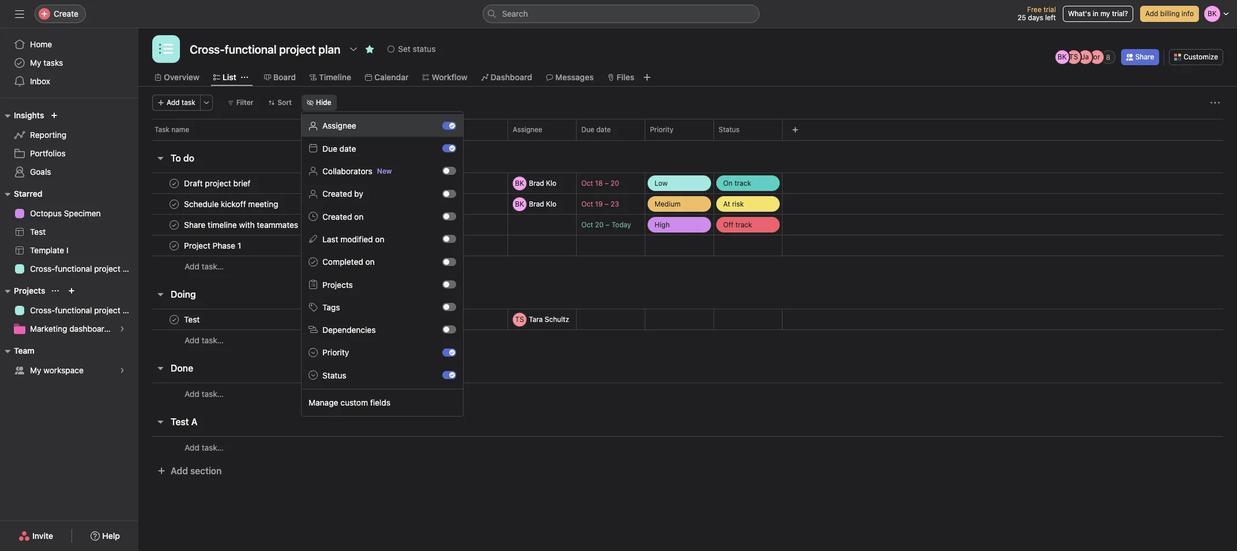 Task type: locate. For each thing, give the bounding box(es) containing it.
do
[[183, 153, 194, 163]]

1 vertical spatial track
[[736, 220, 753, 229]]

test inside button
[[171, 417, 189, 427]]

due inside menu
[[323, 143, 338, 153]]

0 horizontal spatial test
[[30, 227, 46, 237]]

add task… inside header doing tree grid
[[185, 335, 224, 345]]

search
[[502, 9, 528, 18]]

1 completed checkbox from the top
[[167, 176, 181, 190]]

8
[[1107, 53, 1111, 61]]

add task… button inside header to do tree grid
[[185, 260, 224, 273]]

switch for status
[[443, 371, 457, 379]]

0 vertical spatial klo
[[546, 179, 557, 187]]

1 vertical spatial project
[[94, 305, 120, 315]]

track inside dropdown button
[[736, 220, 753, 229]]

1 horizontal spatial assignee
[[513, 125, 543, 134]]

add task… button down test text box on the bottom left of the page
[[185, 334, 224, 347]]

completed checkbox inside 'schedule kickoff meeting' cell
[[167, 197, 181, 211]]

completed checkbox for project phase 1 text field
[[167, 239, 181, 252]]

collaborators
[[323, 166, 373, 176]]

2 horizontal spatial on
[[375, 234, 385, 244]]

8 switch from the top
[[443, 280, 457, 288]]

4 add task… button from the top
[[185, 441, 224, 454]]

2 my from the top
[[30, 365, 41, 375]]

brad klo left 19
[[529, 199, 557, 208]]

0 vertical spatial –
[[605, 179, 609, 188]]

add task… down project phase 1 text field
[[185, 261, 224, 271]]

6 switch from the top
[[443, 235, 457, 243]]

cross-functional project plan link inside projects element
[[7, 301, 138, 320]]

2 task… from the top
[[202, 335, 224, 345]]

on right modified
[[375, 234, 385, 244]]

assignee down dashboard
[[513, 125, 543, 134]]

1 vertical spatial due
[[323, 143, 338, 153]]

cross-functional project plan up the dashboards
[[30, 305, 138, 315]]

completed image
[[167, 197, 181, 211], [167, 313, 181, 326]]

1 vertical spatial priority
[[323, 348, 349, 357]]

created left by at the top left of the page
[[323, 189, 352, 199]]

1 vertical spatial brad
[[529, 199, 544, 208]]

priority inside menu
[[323, 348, 349, 357]]

collapse task list for this section image left doing
[[156, 290, 165, 299]]

workflow link
[[423, 71, 468, 84]]

created on
[[323, 212, 364, 221]]

add task… inside header to do tree grid
[[185, 261, 224, 271]]

1 vertical spatial plan
[[123, 305, 138, 315]]

switch
[[443, 122, 457, 130], [443, 144, 457, 152], [443, 167, 457, 175], [443, 190, 457, 198], [443, 212, 457, 220], [443, 235, 457, 243], [443, 258, 457, 266], [443, 280, 457, 288], [443, 303, 457, 311], [443, 326, 457, 334], [443, 348, 457, 357], [443, 371, 457, 379]]

my inside my workspace link
[[30, 365, 41, 375]]

to
[[171, 153, 181, 163]]

0 horizontal spatial assignee
[[323, 121, 357, 131]]

sort button
[[263, 95, 297, 111]]

completed image for ts
[[167, 313, 181, 326]]

search list box
[[483, 5, 760, 23]]

2 cross-functional project plan from the top
[[30, 305, 138, 315]]

filter button
[[222, 95, 259, 111]]

completed image inside test cell
[[167, 313, 181, 326]]

0 vertical spatial due
[[582, 125, 595, 134]]

low button
[[646, 173, 714, 193]]

0 horizontal spatial date
[[340, 143, 356, 153]]

switch for created on
[[443, 212, 457, 220]]

0 vertical spatial cross-functional project plan
[[30, 264, 138, 274]]

test down octopus
[[30, 227, 46, 237]]

due date up "18"
[[582, 125, 611, 134]]

1 horizontal spatial due
[[582, 125, 595, 134]]

track right the off
[[736, 220, 753, 229]]

on track button
[[714, 173, 783, 193]]

2 completed checkbox from the top
[[167, 239, 181, 252]]

add task… up a
[[185, 389, 224, 399]]

dashboard
[[491, 72, 533, 82]]

1 vertical spatial 20
[[595, 220, 604, 229]]

new project or portfolio image
[[68, 287, 75, 294]]

1 switch from the top
[[443, 122, 457, 130]]

brad klo
[[529, 179, 557, 187], [529, 199, 557, 208]]

1 vertical spatial status
[[323, 370, 347, 380]]

menu
[[302, 112, 463, 416]]

add a task to this section image
[[200, 154, 209, 163]]

functional down template i "link"
[[55, 264, 92, 274]]

1 created from the top
[[323, 189, 352, 199]]

0 vertical spatial functional
[[55, 264, 92, 274]]

due up the collaborators
[[323, 143, 338, 153]]

1 vertical spatial –
[[605, 200, 609, 208]]

track inside popup button
[[735, 179, 752, 187]]

brad for oct 18 – 20
[[529, 179, 544, 187]]

2 add task… row from the top
[[139, 330, 1238, 351]]

7 switch from the top
[[443, 258, 457, 266]]

2 add task… from the top
[[185, 335, 224, 345]]

test inside starred 'element'
[[30, 227, 46, 237]]

ts inside header doing tree grid
[[516, 315, 524, 323]]

0 horizontal spatial status
[[323, 370, 347, 380]]

completed checkbox down to at the left of page
[[167, 197, 181, 211]]

completed
[[323, 257, 363, 267]]

3 task… from the top
[[202, 389, 224, 399]]

1 vertical spatial date
[[340, 143, 356, 153]]

0 vertical spatial date
[[597, 125, 611, 134]]

Completed checkbox
[[167, 197, 181, 211], [167, 239, 181, 252]]

add task… for add task… button in the header to do tree grid
[[185, 261, 224, 271]]

oct down oct 19 – 23
[[582, 220, 594, 229]]

0 horizontal spatial ts
[[516, 315, 524, 323]]

priority up low
[[650, 125, 674, 134]]

2 vertical spatial completed checkbox
[[167, 313, 181, 326]]

1 add task… button from the top
[[185, 260, 224, 273]]

brad klo left "18"
[[529, 179, 557, 187]]

projects left show options, current sort, top "image"
[[14, 286, 45, 295]]

– left today
[[606, 220, 610, 229]]

Completed checkbox
[[167, 176, 181, 190], [167, 218, 181, 232], [167, 313, 181, 326]]

2 klo from the top
[[546, 199, 557, 208]]

1 task… from the top
[[202, 261, 224, 271]]

my inside 'my tasks' link
[[30, 58, 41, 68]]

2 functional from the top
[[55, 305, 92, 315]]

4 task… from the top
[[202, 442, 224, 452]]

functional up marketing dashboards
[[55, 305, 92, 315]]

1 vertical spatial completed image
[[167, 313, 181, 326]]

2 oct from the top
[[582, 200, 594, 208]]

assignee down hide
[[323, 121, 357, 131]]

1 vertical spatial brad klo
[[529, 199, 557, 208]]

– for today
[[606, 220, 610, 229]]

collapse task list for this section image
[[156, 417, 165, 426]]

1 vertical spatial completed checkbox
[[167, 218, 181, 232]]

completed image inside share timeline with teammates "cell"
[[167, 218, 181, 232]]

3 add task… from the top
[[185, 389, 224, 399]]

switch for due date
[[443, 144, 457, 152]]

2 brad klo from the top
[[529, 199, 557, 208]]

on down modified
[[366, 257, 375, 267]]

cross-
[[30, 264, 55, 274], [30, 305, 55, 315]]

my for my workspace
[[30, 365, 41, 375]]

10 switch from the top
[[443, 326, 457, 334]]

– right "18"
[[605, 179, 609, 188]]

add task… button up section
[[185, 441, 224, 454]]

created by
[[323, 189, 363, 199]]

20 down 19
[[595, 220, 604, 229]]

timeline
[[319, 72, 351, 82]]

collaborators new
[[323, 166, 392, 176]]

oct left "18"
[[582, 179, 594, 188]]

task… inside header doing tree grid
[[202, 335, 224, 345]]

cross- up "marketing"
[[30, 305, 55, 315]]

0 vertical spatial created
[[323, 189, 352, 199]]

4 add task… from the top
[[185, 442, 224, 452]]

0 vertical spatial track
[[735, 179, 752, 187]]

add task… row
[[139, 256, 1238, 277], [139, 330, 1238, 351], [139, 383, 1238, 405], [139, 436, 1238, 458]]

help button
[[83, 526, 127, 547]]

set status
[[398, 44, 436, 54]]

priority down dependencies
[[323, 348, 349, 357]]

cross-functional project plan link up marketing dashboards
[[7, 301, 138, 320]]

hide
[[316, 98, 332, 107]]

completed checkbox left project phase 1 text field
[[167, 239, 181, 252]]

– right 19
[[605, 200, 609, 208]]

test link
[[7, 223, 132, 241]]

add inside "button"
[[1146, 9, 1159, 18]]

0 vertical spatial completed image
[[167, 197, 181, 211]]

template i
[[30, 245, 68, 255]]

remove from starred image
[[365, 44, 375, 54]]

test left a
[[171, 417, 189, 427]]

1 brad klo from the top
[[529, 179, 557, 187]]

status
[[413, 44, 436, 54]]

completed image
[[167, 176, 181, 190], [167, 218, 181, 232], [167, 239, 181, 252]]

2 completed image from the top
[[167, 218, 181, 232]]

completed checkbox inside project phase 1 cell
[[167, 239, 181, 252]]

1 horizontal spatial date
[[597, 125, 611, 134]]

add task… up section
[[185, 442, 224, 452]]

to do
[[171, 153, 194, 163]]

project up see details, marketing dashboards image
[[94, 305, 120, 315]]

0 vertical spatial due date
[[582, 125, 611, 134]]

cross-functional project plan down template i "link"
[[30, 264, 138, 274]]

due date up the collaborators
[[323, 143, 356, 153]]

collapse task list for this section image
[[156, 154, 165, 163], [156, 290, 165, 299], [156, 364, 165, 373]]

0 horizontal spatial projects
[[14, 286, 45, 295]]

12 switch from the top
[[443, 371, 457, 379]]

add task… for add task… button within the header doing tree grid
[[185, 335, 224, 345]]

1 vertical spatial cross-
[[30, 305, 55, 315]]

share
[[1136, 53, 1155, 61]]

completed image inside 'schedule kickoff meeting' cell
[[167, 197, 181, 211]]

2 vertical spatial oct
[[582, 220, 594, 229]]

2 brad from the top
[[529, 199, 544, 208]]

list
[[223, 72, 237, 82]]

due
[[582, 125, 595, 134], [323, 143, 338, 153]]

brad klo for oct 18 – 20
[[529, 179, 557, 187]]

completed image inside draft project brief cell
[[167, 176, 181, 190]]

completed image for oct 18 – 20
[[167, 176, 181, 190]]

manage
[[309, 397, 338, 407]]

2 vertical spatial completed image
[[167, 239, 181, 252]]

0 vertical spatial test
[[30, 227, 46, 237]]

0 vertical spatial completed checkbox
[[167, 197, 181, 211]]

9 switch from the top
[[443, 303, 457, 311]]

oct left 19
[[582, 200, 594, 208]]

high
[[655, 220, 670, 229]]

1 completed checkbox from the top
[[167, 197, 181, 211]]

collapse task list for this section image for to do
[[156, 154, 165, 163]]

switch inside assignee checkbox item
[[443, 122, 457, 130]]

18
[[595, 179, 603, 188]]

0 vertical spatial oct
[[582, 179, 594, 188]]

project down template i "link"
[[94, 264, 120, 274]]

klo left "18"
[[546, 179, 557, 187]]

days
[[1029, 13, 1044, 22]]

2 cross- from the top
[[30, 305, 55, 315]]

status up on
[[719, 125, 740, 134]]

add task… down test text box on the bottom left of the page
[[185, 335, 224, 345]]

add left section
[[171, 466, 188, 476]]

cross-functional project plan link
[[7, 260, 138, 278], [7, 301, 138, 320]]

2 cross-functional project plan link from the top
[[7, 301, 138, 320]]

ts left ja
[[1070, 53, 1079, 61]]

new image
[[51, 112, 58, 119]]

starred element
[[0, 184, 139, 280]]

overview
[[164, 72, 200, 82]]

1 vertical spatial bk
[[515, 179, 525, 187]]

switch for tags
[[443, 303, 457, 311]]

2 completed image from the top
[[167, 313, 181, 326]]

1 horizontal spatial due date
[[582, 125, 611, 134]]

1 brad from the top
[[529, 179, 544, 187]]

1 vertical spatial cross-functional project plan link
[[7, 301, 138, 320]]

medium button
[[646, 194, 714, 214]]

project
[[94, 264, 120, 274], [94, 305, 120, 315]]

1 functional from the top
[[55, 264, 92, 274]]

done
[[171, 363, 193, 373]]

collapse task list for this section image left done button
[[156, 364, 165, 373]]

1 vertical spatial created
[[323, 212, 352, 221]]

0 vertical spatial plan
[[123, 264, 138, 274]]

1 project from the top
[[94, 264, 120, 274]]

share button
[[1122, 49, 1160, 65]]

assignee inside checkbox item
[[323, 121, 357, 131]]

completed image down to at the left of page
[[167, 197, 181, 211]]

3 completed checkbox from the top
[[167, 313, 181, 326]]

3 switch from the top
[[443, 167, 457, 175]]

Share timeline with teammates text field
[[182, 219, 302, 231]]

cross- down template
[[30, 264, 55, 274]]

0 horizontal spatial due
[[323, 143, 338, 153]]

klo left 19
[[546, 199, 557, 208]]

1 vertical spatial completed image
[[167, 218, 181, 232]]

my left tasks
[[30, 58, 41, 68]]

menu containing assignee
[[302, 112, 463, 416]]

goals link
[[7, 163, 132, 181]]

ts left tara on the left of the page
[[516, 315, 524, 323]]

reporting link
[[7, 126, 132, 144]]

– for 23
[[605, 200, 609, 208]]

1 horizontal spatial priority
[[650, 125, 674, 134]]

add billing info
[[1146, 9, 1195, 18]]

in
[[1094, 9, 1099, 18]]

cross-functional project plan inside projects element
[[30, 305, 138, 315]]

share timeline with teammates cell
[[139, 214, 508, 235]]

1 cross- from the top
[[30, 264, 55, 274]]

my down team
[[30, 365, 41, 375]]

11 switch from the top
[[443, 348, 457, 357]]

0 vertical spatial collapse task list for this section image
[[156, 154, 165, 163]]

0 vertical spatial completed checkbox
[[167, 176, 181, 190]]

1 add task… from the top
[[185, 261, 224, 271]]

1 vertical spatial my
[[30, 365, 41, 375]]

test cell
[[139, 309, 508, 330]]

off track button
[[714, 215, 783, 235]]

3 oct from the top
[[582, 220, 594, 229]]

free trial 25 days left
[[1018, 5, 1057, 22]]

2 vertical spatial –
[[606, 220, 610, 229]]

0 vertical spatial on
[[354, 212, 364, 221]]

status
[[719, 125, 740, 134], [323, 370, 347, 380]]

project inside starred 'element'
[[94, 264, 120, 274]]

completed checkbox inside share timeline with teammates "cell"
[[167, 218, 181, 232]]

add inside header doing tree grid
[[185, 335, 200, 345]]

0 vertical spatial priority
[[650, 125, 674, 134]]

2 completed checkbox from the top
[[167, 218, 181, 232]]

1 vertical spatial ts
[[516, 315, 524, 323]]

add inside header to do tree grid
[[185, 261, 200, 271]]

0 horizontal spatial priority
[[323, 348, 349, 357]]

add up add section button
[[185, 442, 200, 452]]

1 horizontal spatial test
[[171, 417, 189, 427]]

1 vertical spatial oct
[[582, 200, 594, 208]]

2 vertical spatial on
[[366, 257, 375, 267]]

status up manage
[[323, 370, 347, 380]]

task… inside header to do tree grid
[[202, 261, 224, 271]]

due down messages
[[582, 125, 595, 134]]

2 plan from the top
[[123, 305, 138, 315]]

switch for created by
[[443, 190, 457, 198]]

oct for oct 18 – 20
[[582, 179, 594, 188]]

Project Phase 1 text field
[[182, 240, 245, 251]]

add billing info button
[[1141, 6, 1200, 22]]

2 switch from the top
[[443, 144, 457, 152]]

0 vertical spatial project
[[94, 264, 120, 274]]

5 switch from the top
[[443, 212, 457, 220]]

team button
[[0, 344, 34, 358]]

2 collapse task list for this section image from the top
[[156, 290, 165, 299]]

0 horizontal spatial on
[[354, 212, 364, 221]]

0 vertical spatial cross-functional project plan link
[[7, 260, 138, 278]]

1 vertical spatial functional
[[55, 305, 92, 315]]

collapse task list for this section image left to at the left of page
[[156, 154, 165, 163]]

created
[[323, 189, 352, 199], [323, 212, 352, 221]]

1 cross-functional project plan from the top
[[30, 264, 138, 274]]

draft project brief cell
[[139, 173, 508, 194]]

1 plan from the top
[[123, 264, 138, 274]]

date
[[597, 125, 611, 134], [340, 143, 356, 153]]

bk for at risk
[[515, 199, 525, 208]]

1 vertical spatial test
[[171, 417, 189, 427]]

insights element
[[0, 105, 139, 184]]

starred
[[14, 189, 42, 199]]

20 right "18"
[[611, 179, 620, 188]]

completed checkbox for schedule kickoff meeting text box
[[167, 197, 181, 211]]

0 horizontal spatial due date
[[323, 143, 356, 153]]

add section button
[[152, 461, 226, 481]]

0 vertical spatial cross-
[[30, 264, 55, 274]]

1 completed image from the top
[[167, 176, 181, 190]]

0 vertical spatial brad klo
[[529, 179, 557, 187]]

add task… button inside header doing tree grid
[[185, 334, 224, 347]]

4 add task… row from the top
[[139, 436, 1238, 458]]

assignee
[[323, 121, 357, 131], [513, 125, 543, 134]]

1 vertical spatial on
[[375, 234, 385, 244]]

workflow
[[432, 72, 468, 82]]

2 vertical spatial collapse task list for this section image
[[156, 364, 165, 373]]

my for my tasks
[[30, 58, 41, 68]]

on down by at the top left of the page
[[354, 212, 364, 221]]

portfolios link
[[7, 144, 132, 163]]

1 vertical spatial cross-functional project plan
[[30, 305, 138, 315]]

date up the collaborators
[[340, 143, 356, 153]]

cross-functional project plan link down i
[[7, 260, 138, 278]]

1 cross-functional project plan link from the top
[[7, 260, 138, 278]]

add task… button up a
[[185, 388, 224, 400]]

overview link
[[155, 71, 200, 84]]

1 collapse task list for this section image from the top
[[156, 154, 165, 163]]

switch for last modified on
[[443, 235, 457, 243]]

functional inside projects element
[[55, 305, 92, 315]]

add tab image
[[643, 73, 652, 82]]

2 add task… button from the top
[[185, 334, 224, 347]]

4 switch from the top
[[443, 190, 457, 198]]

1 oct from the top
[[582, 179, 594, 188]]

home link
[[7, 35, 132, 54]]

completed checkbox inside test cell
[[167, 313, 181, 326]]

None text field
[[187, 39, 344, 59]]

1 horizontal spatial status
[[719, 125, 740, 134]]

2 project from the top
[[94, 305, 120, 315]]

projects down completed
[[323, 280, 353, 289]]

0 vertical spatial completed image
[[167, 176, 181, 190]]

tara schultz
[[529, 315, 570, 323]]

1 vertical spatial due date
[[323, 143, 356, 153]]

add down test text box on the bottom left of the page
[[185, 335, 200, 345]]

0 vertical spatial brad
[[529, 179, 544, 187]]

track right on
[[735, 179, 752, 187]]

row containing high
[[139, 214, 1238, 235]]

sort
[[278, 98, 292, 107]]

add task… button down project phase 1 text field
[[185, 260, 224, 273]]

date up oct 18 – 20
[[597, 125, 611, 134]]

1 vertical spatial klo
[[546, 199, 557, 208]]

add left the billing
[[1146, 9, 1159, 18]]

1 horizontal spatial 20
[[611, 179, 620, 188]]

created down created by
[[323, 212, 352, 221]]

completed image for bk
[[167, 197, 181, 211]]

task… for 2nd add task… row from the bottom of the page
[[202, 389, 224, 399]]

switch for assignee
[[443, 122, 457, 130]]

custom
[[341, 397, 368, 407]]

bk
[[1058, 53, 1067, 61], [515, 179, 525, 187], [515, 199, 525, 208]]

1 my from the top
[[30, 58, 41, 68]]

functional inside starred 'element'
[[55, 264, 92, 274]]

3 completed image from the top
[[167, 239, 181, 252]]

completed image left test text box on the bottom left of the page
[[167, 313, 181, 326]]

completed checkbox inside draft project brief cell
[[167, 176, 181, 190]]

add task…
[[185, 261, 224, 271], [185, 335, 224, 345], [185, 389, 224, 399], [185, 442, 224, 452]]

projects element
[[0, 280, 139, 341]]

3 add task… button from the top
[[185, 388, 224, 400]]

1 completed image from the top
[[167, 197, 181, 211]]

0 vertical spatial status
[[719, 125, 740, 134]]

row containing task name
[[139, 119, 1238, 140]]

task
[[155, 125, 170, 134]]

oct for oct 20 – today
[[582, 220, 594, 229]]

1 vertical spatial collapse task list for this section image
[[156, 290, 165, 299]]

completed image inside project phase 1 cell
[[167, 239, 181, 252]]

brad for oct 19 – 23
[[529, 199, 544, 208]]

by
[[354, 189, 363, 199]]

0 vertical spatial my
[[30, 58, 41, 68]]

2 created from the top
[[323, 212, 352, 221]]

1 horizontal spatial on
[[366, 257, 375, 267]]

1 vertical spatial completed checkbox
[[167, 239, 181, 252]]

add up doing
[[185, 261, 200, 271]]

marketing
[[30, 324, 67, 334]]

1 horizontal spatial ts
[[1070, 53, 1079, 61]]

2 vertical spatial bk
[[515, 199, 525, 208]]

1 klo from the top
[[546, 179, 557, 187]]

free
[[1028, 5, 1042, 14]]

what's in my trial? button
[[1064, 6, 1134, 22]]

row
[[139, 119, 1238, 140], [152, 140, 1224, 141], [139, 173, 1238, 194], [139, 193, 1238, 215], [139, 214, 1238, 235], [139, 235, 1238, 256], [139, 309, 1238, 330]]



Task type: vqa. For each thing, say whether or not it's contained in the screenshot.
Completed checkbox related to Oct 19
yes



Task type: describe. For each thing, give the bounding box(es) containing it.
add task button
[[152, 95, 201, 111]]

Schedule kickoff meeting text field
[[182, 198, 282, 210]]

date inside menu
[[340, 143, 356, 153]]

hide sidebar image
[[15, 9, 24, 18]]

set
[[398, 44, 411, 54]]

0 horizontal spatial 20
[[595, 220, 604, 229]]

cross-functional project plan inside starred 'element'
[[30, 264, 138, 274]]

off track
[[724, 220, 753, 229]]

show options, current sort, top image
[[52, 287, 59, 294]]

low
[[655, 179, 668, 187]]

add field image
[[792, 126, 799, 133]]

manage custom fields
[[309, 397, 391, 407]]

a
[[191, 417, 198, 427]]

show options image
[[349, 44, 359, 54]]

customize button
[[1170, 49, 1224, 65]]

risk
[[733, 199, 744, 208]]

switch for dependencies
[[443, 326, 457, 334]]

my tasks link
[[7, 54, 132, 72]]

my workspace
[[30, 365, 84, 375]]

octopus
[[30, 208, 62, 218]]

oct 20 – today
[[582, 220, 631, 229]]

projects inside dropdown button
[[14, 286, 45, 295]]

completed checkbox for doing
[[167, 313, 181, 326]]

created for created by
[[323, 189, 352, 199]]

messages
[[556, 72, 594, 82]]

cross- inside starred 'element'
[[30, 264, 55, 274]]

doing
[[171, 289, 196, 300]]

tab actions image
[[241, 74, 248, 81]]

add down done button
[[185, 389, 200, 399]]

task… for fourth add task… row
[[202, 442, 224, 452]]

done button
[[171, 358, 193, 379]]

test for test a
[[171, 417, 189, 427]]

workspace
[[43, 365, 84, 375]]

portfolios
[[30, 148, 66, 158]]

my workspace link
[[7, 361, 132, 380]]

new
[[377, 167, 392, 175]]

what's
[[1069, 9, 1092, 18]]

plan inside starred 'element'
[[123, 264, 138, 274]]

billing
[[1161, 9, 1181, 18]]

hide button
[[302, 95, 337, 111]]

help
[[102, 531, 120, 541]]

teams element
[[0, 341, 139, 382]]

dashboards
[[69, 324, 113, 334]]

– for 20
[[605, 179, 609, 188]]

switch for completed on
[[443, 258, 457, 266]]

dashboard link
[[482, 71, 533, 84]]

status inside menu
[[323, 370, 347, 380]]

completed on
[[323, 257, 375, 267]]

on for completed on
[[366, 257, 375, 267]]

filter
[[236, 98, 254, 107]]

0 vertical spatial bk
[[1058, 53, 1067, 61]]

add task… button for fourth add task… row from the bottom of the page
[[185, 260, 224, 273]]

1 add task… row from the top
[[139, 256, 1238, 277]]

header doing tree grid
[[139, 309, 1238, 351]]

create button
[[35, 5, 86, 23]]

add task… for add task… button related to 2nd add task… row from the bottom of the page
[[185, 389, 224, 399]]

add task… button for fourth add task… row
[[185, 441, 224, 454]]

starred button
[[0, 187, 42, 201]]

customize
[[1184, 53, 1219, 61]]

3 collapse task list for this section image from the top
[[156, 364, 165, 373]]

row containing ts
[[139, 309, 1238, 330]]

header to do tree grid
[[139, 173, 1238, 277]]

bk for on track
[[515, 179, 525, 187]]

tasks
[[43, 58, 63, 68]]

collapse task list for this section image for doing
[[156, 290, 165, 299]]

board link
[[264, 71, 296, 84]]

medium
[[655, 199, 681, 208]]

octopus specimen
[[30, 208, 101, 218]]

switch for projects
[[443, 280, 457, 288]]

3 add task… row from the top
[[139, 383, 1238, 405]]

i
[[66, 245, 68, 255]]

list link
[[213, 71, 237, 84]]

add task… for fourth add task… row add task… button
[[185, 442, 224, 452]]

oct 18 – 20
[[582, 179, 620, 188]]

Test text field
[[182, 314, 203, 325]]

more actions image
[[1211, 98, 1221, 107]]

date inside row
[[597, 125, 611, 134]]

insights
[[14, 110, 44, 120]]

marketing dashboards
[[30, 324, 113, 334]]

klo for oct 18
[[546, 179, 557, 187]]

19
[[595, 200, 603, 208]]

home
[[30, 39, 52, 49]]

trial?
[[1113, 9, 1129, 18]]

octopus specimen link
[[7, 204, 132, 223]]

on track
[[724, 179, 752, 187]]

plan inside projects element
[[123, 305, 138, 315]]

more actions image
[[203, 99, 210, 106]]

reporting
[[30, 130, 66, 140]]

0 vertical spatial ts
[[1070, 53, 1079, 61]]

inbox
[[30, 76, 50, 86]]

on for created on
[[354, 212, 364, 221]]

brad klo for oct 19 – 23
[[529, 199, 557, 208]]

1 horizontal spatial projects
[[323, 280, 353, 289]]

template
[[30, 245, 64, 255]]

schedule kickoff meeting cell
[[139, 193, 508, 215]]

add task
[[167, 98, 195, 107]]

task
[[182, 98, 195, 107]]

off
[[724, 220, 734, 229]]

add left task
[[167, 98, 180, 107]]

klo for oct 19
[[546, 199, 557, 208]]

marketing dashboards link
[[7, 320, 132, 338]]

task name
[[155, 125, 189, 134]]

assignee checkbox item
[[302, 114, 463, 137]]

team
[[14, 346, 34, 356]]

global element
[[0, 28, 139, 98]]

tags
[[323, 302, 340, 312]]

completed checkbox for to do
[[167, 176, 181, 190]]

task… for fourth add task… row from the bottom of the page
[[202, 261, 224, 271]]

test for test
[[30, 227, 46, 237]]

tara
[[529, 315, 543, 323]]

ja
[[1082, 53, 1090, 61]]

or
[[1094, 53, 1101, 61]]

insights button
[[0, 108, 44, 122]]

see details, marketing dashboards image
[[119, 325, 126, 332]]

fields
[[370, 397, 391, 407]]

to do button
[[171, 148, 194, 169]]

add task… button for 2nd add task… row from the top of the page
[[185, 334, 224, 347]]

completed image for oct 20 – today
[[167, 218, 181, 232]]

oct for oct 19 – 23
[[582, 200, 594, 208]]

task… for 2nd add task… row from the top of the page
[[202, 335, 224, 345]]

23
[[611, 200, 620, 208]]

modified
[[341, 234, 373, 244]]

created for created on
[[323, 212, 352, 221]]

see details, my workspace image
[[119, 367, 126, 374]]

dependencies
[[323, 325, 376, 335]]

switch for priority
[[443, 348, 457, 357]]

files
[[617, 72, 635, 82]]

last modified on
[[323, 234, 385, 244]]

name
[[171, 125, 189, 134]]

at risk button
[[714, 194, 783, 214]]

0 vertical spatial 20
[[611, 179, 620, 188]]

project phase 1 cell
[[139, 235, 508, 256]]

cross- inside projects element
[[30, 305, 55, 315]]

Draft project brief text field
[[182, 177, 254, 189]]

section
[[190, 466, 222, 476]]

trial
[[1044, 5, 1057, 14]]

oct 19 – 23
[[582, 200, 620, 208]]

add task… button for 2nd add task… row from the bottom of the page
[[185, 388, 224, 400]]

schultz
[[545, 315, 570, 323]]

calendar
[[375, 72, 409, 82]]

track for on track
[[735, 179, 752, 187]]

list image
[[159, 42, 173, 56]]

add section
[[171, 466, 222, 476]]

track for off track
[[736, 220, 753, 229]]

goals
[[30, 167, 51, 177]]



